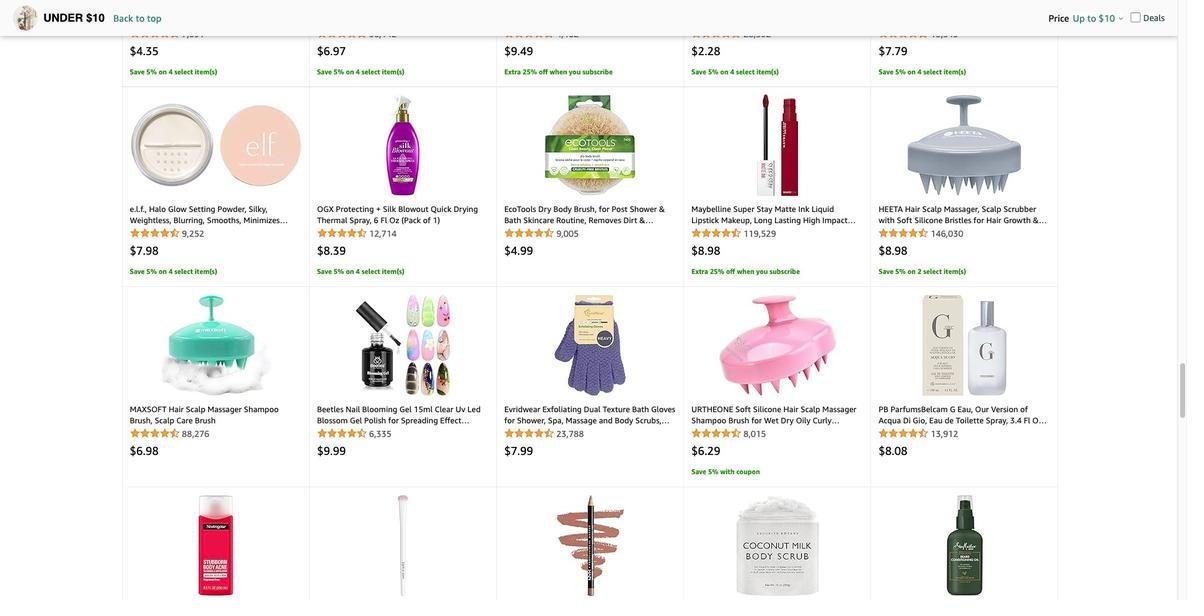 Task type: vqa. For each thing, say whether or not it's contained in the screenshot.
9,252
yes



Task type: locate. For each thing, give the bounding box(es) containing it.
1 vertical spatial care
[[792, 438, 809, 448]]

for up 'dead'
[[505, 415, 515, 425]]

select right 2
[[924, 267, 942, 275]]

6,335
[[369, 428, 392, 439]]

save for $2.28
[[692, 68, 707, 76]]

and inside e.l.f., halo glow setting powder, silky, weightless, blurring, smooths, minimizes pores and fine lines, creates soft focus effect, light, semi-matte finish, 0.24 oz
[[152, 226, 166, 236]]

$8.08
[[879, 444, 908, 458]]

item(s) down 12,714
[[382, 267, 405, 275]]

+ left sea
[[936, 4, 941, 14]]

ogx up thermal
[[317, 204, 334, 214]]

(f97090a)
[[879, 427, 917, 436]]

up up count
[[715, 226, 725, 236]]

hair down rough
[[775, 438, 790, 448]]

oz right 0.24
[[241, 238, 251, 247]]

0 horizontal spatial care
[[177, 415, 193, 425]]

matte down fine
[[174, 238, 196, 247]]

extra down $9.49
[[505, 68, 521, 76]]

1 horizontal spatial subscribe
[[770, 267, 800, 275]]

scrub inside the ogx hydration + sea kelp & hyaluronic acid sulfate-free lightly moisturizing body scrub with black rice, gentle exfoliating daily body wash to soften & smooth skin, 19.5 fl oz
[[1021, 16, 1042, 26]]

exfoliating
[[964, 27, 1003, 37], [543, 404, 582, 414]]

high-
[[801, 4, 821, 14]]

$10 left the back
[[86, 11, 105, 24]]

extra 25% off  when you subscribe for $9.49
[[505, 68, 613, 76]]

with
[[215, 27, 231, 37], [879, 27, 895, 37], [879, 215, 895, 225], [621, 427, 637, 436], [721, 467, 735, 476]]

of
[[423, 215, 431, 225], [1021, 404, 1028, 414]]

save 5% on 4 select item(s) down $8.39 in the top left of the page
[[317, 267, 405, 275]]

on down $2.28
[[721, 68, 729, 76]]

bristles
[[945, 215, 972, 225]]

hair down 'bristles'
[[950, 226, 965, 236]]

for down growth
[[1027, 226, 1037, 236]]

tools（pink
[[811, 438, 854, 448]]

and inside evridwear exfoliating dual texture bath gloves for shower, spa, massage and body scrubs, dead skin cell remover, gloves with hanging loop (1 pair heavy glove)
[[599, 415, 613, 425]]

select for $8.39
[[362, 267, 380, 275]]

5% down $4.35
[[146, 68, 157, 76]]

$8.39
[[317, 244, 346, 257]]

2 massager from the left
[[823, 404, 857, 414]]

0 horizontal spatial brush
[[195, 415, 216, 425]]

brush up 88,276
[[195, 415, 216, 425]]

oz down silk
[[389, 215, 400, 225]]

1 horizontal spatial ogx
[[879, 4, 896, 14]]

5% for $2.28
[[708, 68, 719, 76]]

1 vertical spatial you
[[757, 267, 768, 275]]

0 horizontal spatial spray,
[[350, 215, 372, 225]]

0 horizontal spatial $8.98
[[692, 244, 721, 257]]

1 vertical spatial extra 25% off  when you subscribe
[[692, 267, 800, 275]]

0 vertical spatial subscribe
[[583, 68, 613, 76]]

1 horizontal spatial gloves
[[651, 404, 676, 414]]

146,030
[[931, 228, 964, 239]]

when
[[550, 68, 567, 76], [737, 267, 755, 275]]

top
[[147, 12, 162, 24]]

5% down $2.28
[[708, 68, 719, 76]]

brush down growth
[[1004, 226, 1025, 236]]

wear,
[[755, 226, 775, 236]]

when down 16h
[[737, 267, 755, 275]]

+ left silk
[[376, 204, 381, 214]]

1 moisturizing from the left
[[130, 16, 175, 26]]

moisturizing
[[130, 16, 175, 26], [953, 16, 998, 26]]

makeup,
[[756, 16, 787, 26], [722, 215, 752, 225]]

for inside palmer's cocoa butter formula foot magic moisturizing foot cream for dry, cracked heels, feet moisturizer with peppermint oil & vitamin e, 2.1 ounces
[[221, 16, 232, 26]]

1
[[692, 238, 697, 247]]

0 vertical spatial +
[[936, 4, 941, 14]]

0 horizontal spatial up
[[715, 226, 725, 236]]

1 horizontal spatial soft
[[736, 404, 751, 414]]

moisturizing down kelp
[[953, 16, 998, 26]]

1 horizontal spatial when
[[737, 267, 755, 275]]

0 vertical spatial extra 25% off  when you subscribe
[[505, 68, 613, 76]]

save 5% on 4 select item(s) down soften
[[879, 68, 967, 76]]

1 horizontal spatial care
[[792, 438, 809, 448]]

0 vertical spatial 25%
[[523, 68, 537, 76]]

pair
[[534, 438, 548, 448]]

foot up 'dry,'
[[244, 4, 261, 14]]

1 vertical spatial soft
[[237, 226, 253, 236]]

1 vertical spatial and
[[599, 415, 613, 425]]

0 vertical spatial spray,
[[350, 215, 372, 225]]

2 vertical spatial soft
[[736, 404, 751, 414]]

item(s) for $2.28
[[757, 68, 779, 76]]

price
[[1049, 12, 1070, 24]]

weightless,
[[130, 215, 171, 225]]

massager inside urtheone soft silicone hair scalp massager shampoo brush for wet dry oily curly straight thick thin rough long short natural men women kids pets hair care tools（pink
[[823, 404, 857, 414]]

0 horizontal spatial soft
[[237, 226, 253, 236]]

0 horizontal spatial makeup,
[[722, 215, 752, 225]]

0 horizontal spatial moisturizing
[[130, 16, 175, 26]]

lipstick up the color
[[732, 4, 759, 14]]

select for $8.98
[[924, 267, 942, 275]]

2 moisturizing from the left
[[953, 16, 998, 26]]

gloves up the glove)
[[595, 427, 619, 436]]

2 horizontal spatial brush
[[1004, 226, 1025, 236]]

soft up dandruff
[[897, 215, 913, 225]]

1 vertical spatial subscribe
[[770, 267, 800, 275]]

makeup, inside wet n wild lipstick mega last high-shine lipstick lip color makeup, bright pink pinky ring
[[756, 16, 787, 26]]

0 horizontal spatial skin
[[355, 27, 371, 37]]

& right growth
[[1033, 215, 1039, 225]]

0 horizontal spatial massager
[[208, 404, 242, 414]]

massager up curly
[[823, 404, 857, 414]]

skin
[[382, 16, 397, 26], [355, 27, 371, 37], [525, 427, 541, 436]]

oz right 3.4
[[1033, 415, 1043, 425]]

with inside heeta hair scalp massager, scalp scrubber with soft silicone bristles for hair growth & dandruff removal, hair shampoo brush for scalp exfoliator, sky gray
[[879, 215, 895, 225]]

25% for $8.98
[[710, 267, 725, 275]]

0 vertical spatial shampoo
[[967, 226, 1002, 236]]

oz inside ogx protecting + silk blowout quick drying thermal spray, 6 fl oz (pack of 1)
[[389, 215, 400, 225]]

0 vertical spatial off
[[539, 68, 548, 76]]

1 vertical spatial gloves
[[595, 427, 619, 436]]

1 massager from the left
[[208, 404, 242, 414]]

save 5% on 4 select item(s) down $2.28
[[692, 68, 779, 76]]

& down gentle on the right
[[937, 38, 943, 48]]

25%
[[523, 68, 537, 76], [710, 267, 725, 275]]

1 vertical spatial of
[[1021, 404, 1028, 414]]

ogx
[[879, 4, 896, 14], [317, 204, 334, 214]]

lipstick inside the maybelline super stay matte ink liquid lipstick makeup, long lasting high impact color, up to 16h wear, exhilarator, ruby red, 1 count
[[692, 215, 719, 225]]

0 horizontal spatial $10
[[86, 11, 105, 24]]

foot
[[244, 4, 261, 14], [177, 16, 194, 26]]

up right price
[[1073, 12, 1085, 24]]

save down '$7.98'
[[130, 267, 145, 275]]

select down 2.1
[[174, 68, 193, 76]]

1 vertical spatial when
[[737, 267, 755, 275]]

skin for save 5% on 4 select item(s)
[[355, 27, 371, 37]]

& inside palmer's cocoa butter formula foot magic moisturizing foot cream for dry, cracked heels, feet moisturizer with peppermint oil & vitamin e, 2.1 ounces
[[291, 27, 297, 37]]

1 vertical spatial fl
[[381, 215, 387, 225]]

brush inside heeta hair scalp massager, scalp scrubber with soft silicone bristles for hair growth & dandruff removal, hair shampoo brush for scalp exfoliator, sky gray
[[1004, 226, 1025, 236]]

gloves up scrubs,
[[651, 404, 676, 414]]

care down the oily
[[792, 438, 809, 448]]

item(s) down gray
[[944, 267, 967, 275]]

0 horizontal spatial fl
[[381, 215, 387, 225]]

save 5% on 4 select item(s) for $8.39
[[317, 267, 405, 275]]

select for $7.98
[[174, 267, 193, 275]]

1 vertical spatial spray,
[[986, 415, 1009, 425]]

0 vertical spatial and
[[152, 226, 166, 236]]

dove scrub macadamia & rice milk reveals visibly smoother skin body scrub that nourishes skin 10.5 oz
[[317, 4, 474, 37]]

2 horizontal spatial fl
[[1024, 415, 1031, 425]]

5% down $8.39 in the top left of the page
[[334, 267, 344, 275]]

pores
[[130, 226, 150, 236]]

bath
[[632, 404, 649, 414]]

0 vertical spatial long
[[754, 215, 773, 225]]

1 vertical spatial shampoo
[[244, 404, 279, 414]]

ogx inside the ogx hydration + sea kelp & hyaluronic acid sulfate-free lightly moisturizing body scrub with black rice, gentle exfoliating daily body wash to soften & smooth skin, 19.5 fl oz
[[879, 4, 896, 14]]

save for $8.98
[[879, 267, 894, 275]]

fl inside the pb parfumsbelcam g eau, our version of acqua di gio, eau de toilette spray, 3.4 fl oz (f97090a)
[[1024, 415, 1031, 425]]

5% for $6.29
[[708, 467, 719, 476]]

wet n wild eyeshadow brush, makeup concealer, foundation brush| precision application & blending image
[[398, 495, 409, 596]]

1 vertical spatial lipstick
[[692, 16, 719, 26]]

on down $8.39 in the top left of the page
[[346, 267, 354, 275]]

soft up 0.24
[[237, 226, 253, 236]]

fl right 3.4
[[1024, 415, 1031, 425]]

0 horizontal spatial and
[[152, 226, 166, 236]]

women
[[710, 438, 738, 448]]

item(s) for $8.39
[[382, 267, 405, 275]]

save 5% on 4 select item(s) down semi-
[[130, 267, 217, 275]]

foot up moisturizer
[[177, 16, 194, 26]]

visibly
[[317, 16, 341, 26]]

silicone up the removal,
[[915, 215, 943, 225]]

$10 left popover icon
[[1099, 12, 1116, 24]]

scrub down acid
[[1021, 16, 1042, 26]]

0 vertical spatial exfoliating
[[964, 27, 1003, 37]]

cream
[[196, 16, 219, 26]]

you for $8.98
[[757, 267, 768, 275]]

2 vertical spatial lipstick
[[692, 215, 719, 225]]

dry,
[[234, 16, 249, 26]]

for inside evridwear exfoliating dual texture bath gloves for shower, spa, massage and body scrubs, dead skin cell remover, gloves with hanging loop (1 pair heavy glove)
[[505, 415, 515, 425]]

3.4
[[1011, 415, 1022, 425]]

save left 2
[[879, 267, 894, 275]]

select down 30,142
[[362, 68, 380, 76]]

0 horizontal spatial long
[[754, 215, 773, 225]]

peppermint
[[233, 27, 276, 37]]

with up wash
[[879, 27, 895, 37]]

dandruff
[[879, 226, 912, 236]]

item(s) for $8.98
[[944, 267, 967, 275]]

1 horizontal spatial exfoliating
[[964, 27, 1003, 37]]

soft up thin
[[736, 404, 751, 414]]

1 vertical spatial skin
[[355, 27, 371, 37]]

$8.98 down color,
[[692, 244, 721, 257]]

2 horizontal spatial skin
[[525, 427, 541, 436]]

item(s) down smooth
[[944, 68, 967, 76]]

0 horizontal spatial 25%
[[523, 68, 537, 76]]

0 horizontal spatial subscribe
[[583, 68, 613, 76]]

body down rice
[[399, 16, 418, 26]]

2 vertical spatial shampoo
[[692, 415, 727, 425]]

brush
[[1004, 226, 1025, 236], [195, 415, 216, 425], [729, 415, 750, 425]]

+ for $8.39
[[376, 204, 381, 214]]

1 horizontal spatial spray,
[[986, 415, 1009, 425]]

with left coupon
[[721, 467, 735, 476]]

4 for $4.35
[[169, 68, 173, 76]]

free
[[908, 16, 924, 26]]

brush inside maxsoft hair scalp massager shampoo brush, scalp care brush
[[195, 415, 216, 425]]

evridwear
[[505, 404, 541, 414]]

1 vertical spatial silicone
[[753, 404, 782, 414]]

sheamoisture beard conditioning oil for a full beard maracuja oil and shea butter to moisturize and soften 3.2 oz image
[[946, 495, 984, 596]]

off for $8.98
[[726, 267, 736, 275]]

you down 119,529
[[757, 267, 768, 275]]

care up 88,276
[[177, 415, 193, 425]]

wild
[[714, 4, 730, 14]]

pb parfumsbelcam g eau, our version of acqua di gio, eau de toilette spray, 3.4 fl oz (f97090a)
[[879, 404, 1043, 436]]

5% left 2
[[896, 267, 906, 275]]

0 horizontal spatial extra
[[505, 68, 521, 76]]

vitamin
[[130, 38, 158, 48]]

blurring,
[[174, 215, 205, 225]]

$6.29
[[692, 444, 721, 458]]

long down stay
[[754, 215, 773, 225]]

1 horizontal spatial extra 25% off  when you subscribe
[[692, 267, 800, 275]]

on for $8.39
[[346, 267, 354, 275]]

1 horizontal spatial matte
[[775, 204, 797, 214]]

extra 25% off  when you subscribe down 4,462
[[505, 68, 613, 76]]

ogx up sulfate-
[[879, 4, 896, 14]]

2 $8.98 from the left
[[879, 244, 908, 257]]

on left 2
[[908, 267, 916, 275]]

save for $7.98
[[130, 267, 145, 275]]

1 horizontal spatial massager
[[823, 404, 857, 414]]

ounces
[[183, 38, 210, 48]]

sulfate-
[[879, 16, 908, 26]]

1 vertical spatial off
[[726, 267, 736, 275]]

1 horizontal spatial silicone
[[915, 215, 943, 225]]

save down $2.28
[[692, 68, 707, 76]]

oz
[[391, 27, 400, 37]]

dead
[[505, 427, 523, 436]]

0 vertical spatial matte
[[775, 204, 797, 214]]

item(s) down finish,
[[195, 267, 217, 275]]

1 horizontal spatial long
[[789, 427, 807, 436]]

save 5% on 4 select item(s) for $6.97
[[317, 68, 405, 76]]

save down the $6.97
[[317, 68, 332, 76]]

with down heeta at the right
[[879, 215, 895, 225]]

when down 4,462
[[550, 68, 567, 76]]

on for $7.79
[[908, 68, 916, 76]]

item(s) down 30,142
[[382, 68, 405, 76]]

makeup, down mega
[[756, 16, 787, 26]]

for down massager,
[[974, 215, 985, 225]]

0 vertical spatial silicone
[[915, 215, 943, 225]]

0 vertical spatial soft
[[897, 215, 913, 225]]

$6.97
[[317, 44, 346, 58]]

4 for $7.79
[[918, 68, 922, 76]]

0 vertical spatial you
[[569, 68, 581, 76]]

1 vertical spatial up
[[715, 226, 725, 236]]

+ inside ogx protecting + silk blowout quick drying thermal spray, 6 fl oz (pack of 1)
[[376, 204, 381, 214]]

soft inside e.l.f., halo glow setting powder, silky, weightless, blurring, smooths, minimizes pores and fine lines, creates soft focus effect, light, semi-matte finish, 0.24 oz
[[237, 226, 253, 236]]

5% down '$7.79'
[[896, 68, 906, 76]]

rough
[[763, 427, 787, 436]]

fl down daily
[[1015, 38, 1021, 48]]

extra
[[505, 68, 521, 76], [692, 267, 709, 275]]

short
[[809, 427, 830, 436]]

maxsoft
[[130, 404, 167, 414]]

1 vertical spatial ogx
[[317, 204, 334, 214]]

item(s) for $4.35
[[195, 68, 217, 76]]

of left 1)
[[423, 215, 431, 225]]

0 vertical spatial gloves
[[651, 404, 676, 414]]

0 horizontal spatial foot
[[177, 16, 194, 26]]

magic
[[263, 4, 285, 14]]

neutrogena stubborn body acne cleanser & exfoliator with salicylic acid & pha for acne-prone skin, acne treatment gently exfoliates & helps prevent breakouts, fragrance-free, 8.5 fl. oz image
[[198, 495, 234, 596]]

0 horizontal spatial off
[[539, 68, 548, 76]]

skin for $7.99
[[525, 427, 541, 436]]

0 horizontal spatial shampoo
[[244, 404, 279, 414]]

ring
[[692, 27, 708, 37]]

save 5% on 4 select item(s) for $4.35
[[130, 68, 217, 76]]

to down black
[[901, 38, 909, 48]]

25% down count
[[710, 267, 725, 275]]

1 horizontal spatial extra
[[692, 267, 709, 275]]

skin inside evridwear exfoliating dual texture bath gloves for shower, spa, massage and body scrubs, dead skin cell remover, gloves with hanging loop (1 pair heavy glove)
[[525, 427, 541, 436]]

select for $2.28
[[736, 68, 755, 76]]

spray, down 'version'
[[986, 415, 1009, 425]]

0 horizontal spatial +
[[376, 204, 381, 214]]

2 horizontal spatial shampoo
[[967, 226, 1002, 236]]

1 $8.98 from the left
[[692, 244, 721, 257]]

our
[[976, 404, 989, 414]]

1 horizontal spatial and
[[599, 415, 613, 425]]

0 horizontal spatial ogx
[[317, 204, 334, 214]]

massage
[[566, 415, 597, 425]]

save 5% on 4 select item(s) down the $6.97
[[317, 68, 405, 76]]

and down texture
[[599, 415, 613, 425]]

1 horizontal spatial moisturizing
[[953, 16, 998, 26]]

1 vertical spatial exfoliating
[[543, 404, 582, 414]]

save down $6.29
[[692, 467, 707, 476]]

0 vertical spatial care
[[177, 415, 193, 425]]

brush up thick
[[729, 415, 750, 425]]

extra down 1
[[692, 267, 709, 275]]

checkbox image
[[1131, 12, 1141, 22]]

5% down the $6.97
[[334, 68, 344, 76]]

1 horizontal spatial scrub
[[420, 16, 441, 26]]

1 horizontal spatial makeup,
[[756, 16, 787, 26]]

item(s)
[[195, 68, 217, 76], [382, 68, 405, 76], [757, 68, 779, 76], [944, 68, 967, 76], [195, 267, 217, 275], [382, 267, 405, 275], [944, 267, 967, 275]]

0 horizontal spatial of
[[423, 215, 431, 225]]

select down 12,714
[[362, 267, 380, 275]]

2 vertical spatial skin
[[525, 427, 541, 436]]

body down texture
[[615, 415, 634, 425]]

for down formula
[[221, 16, 232, 26]]

hair right heeta at the right
[[905, 204, 921, 214]]

exfoliating inside the ogx hydration + sea kelp & hyaluronic acid sulfate-free lightly moisturizing body scrub with black rice, gentle exfoliating daily body wash to soften & smooth skin, 19.5 fl oz
[[964, 27, 1003, 37]]

ogx inside ogx protecting + silk blowout quick drying thermal spray, 6 fl oz (pack of 1)
[[317, 204, 334, 214]]

back
[[113, 12, 133, 24]]

1 horizontal spatial skin
[[382, 16, 397, 26]]

item(s) for $7.98
[[195, 267, 217, 275]]

exhilarator,
[[777, 226, 819, 236]]

and up semi-
[[152, 226, 166, 236]]

save 5% on 4 select item(s) down 2.1
[[130, 68, 217, 76]]

spray, inside the pb parfumsbelcam g eau, our version of acqua di gio, eau de toilette spray, 3.4 fl oz (f97090a)
[[986, 415, 1009, 425]]

e.l.f., halo glow setting powder, silky, weightless, blurring, smooths, minimizes pores and fine lines, creates soft focus effect, light, semi-matte finish, 0.24 oz
[[130, 204, 301, 247]]

lipstick
[[732, 4, 759, 14], [692, 16, 719, 26], [692, 215, 719, 225]]

protecting
[[336, 204, 374, 214]]

save 5% on 4 select item(s) for $7.98
[[130, 267, 217, 275]]

for
[[221, 16, 232, 26], [974, 215, 985, 225], [1027, 226, 1037, 236], [505, 415, 515, 425], [752, 415, 762, 425]]

on for $7.98
[[159, 267, 167, 275]]

skin up oz
[[382, 16, 397, 26]]

+ inside the ogx hydration + sea kelp & hyaluronic acid sulfate-free lightly moisturizing body scrub with black rice, gentle exfoliating daily body wash to soften & smooth skin, 19.5 fl oz
[[936, 4, 941, 14]]

for up thin
[[752, 415, 762, 425]]

thin
[[745, 427, 761, 436]]

9,252
[[182, 228, 204, 239]]

item(s) down 28,592
[[757, 68, 779, 76]]

save down '$7.79'
[[879, 68, 894, 76]]

1 vertical spatial 25%
[[710, 267, 725, 275]]

28,592
[[744, 29, 771, 39]]

0 horizontal spatial when
[[550, 68, 567, 76]]

version
[[992, 404, 1019, 414]]

exfoliating up skin,
[[964, 27, 1003, 37]]

lines,
[[185, 226, 206, 236]]

sea
[[943, 4, 956, 14]]

1 vertical spatial matte
[[174, 238, 196, 247]]

you for $9.49
[[569, 68, 581, 76]]

you down 4,462
[[569, 68, 581, 76]]

with down scrubs,
[[621, 427, 637, 436]]

on for $6.97
[[346, 68, 354, 76]]

1 horizontal spatial +
[[936, 4, 941, 14]]

select for $6.97
[[362, 68, 380, 76]]

1 vertical spatial +
[[376, 204, 381, 214]]

scrub down the milk
[[420, 16, 441, 26]]

1 vertical spatial extra
[[692, 267, 709, 275]]

subscribe
[[583, 68, 613, 76], [770, 267, 800, 275]]

6
[[374, 215, 379, 225]]

2 vertical spatial fl
[[1024, 415, 1031, 425]]

brush inside urtheone soft silicone hair scalp massager shampoo brush for wet dry oily curly straight thick thin rough long short natural men women kids pets hair care tools（pink
[[729, 415, 750, 425]]

brush,
[[130, 415, 153, 425]]

0 horizontal spatial exfoliating
[[543, 404, 582, 414]]

0 vertical spatial of
[[423, 215, 431, 225]]

1 vertical spatial long
[[789, 427, 807, 436]]

save
[[130, 68, 145, 76], [317, 68, 332, 76], [692, 68, 707, 76], [879, 68, 894, 76], [130, 267, 145, 275], [317, 267, 332, 275], [879, 267, 894, 275], [692, 467, 707, 476]]

5% for $4.35
[[146, 68, 157, 76]]



Task type: describe. For each thing, give the bounding box(es) containing it.
n
[[707, 4, 712, 14]]

soft inside heeta hair scalp massager, scalp scrubber with soft silicone bristles for hair growth & dandruff removal, hair shampoo brush for scalp exfoliator, sky gray
[[897, 215, 913, 225]]

of inside the pb parfumsbelcam g eau, our version of acqua di gio, eau de toilette spray, 3.4 fl oz (f97090a)
[[1021, 404, 1028, 414]]

impact
[[823, 215, 848, 225]]

save for $4.35
[[130, 68, 145, 76]]

silicone inside heeta hair scalp massager, scalp scrubber with soft silicone bristles for hair growth & dandruff removal, hair shampoo brush for scalp exfoliator, sky gray
[[915, 215, 943, 225]]

milk
[[429, 4, 445, 14]]

rice
[[412, 4, 427, 14]]

eau
[[930, 415, 943, 425]]

maxsoft hair scalp massager shampoo brush, scalp care brush
[[130, 404, 279, 425]]

1 vertical spatial foot
[[177, 16, 194, 26]]

popover image
[[1119, 17, 1124, 20]]

oz inside the pb parfumsbelcam g eau, our version of acqua di gio, eau de toilette spray, 3.4 fl oz (f97090a)
[[1033, 415, 1043, 425]]

heeta hair scalp massager, scalp scrubber with soft silicone bristles for hair growth & dandruff removal, hair shampoo brush for scalp exfoliator, sky gray
[[879, 204, 1039, 247]]

focus
[[255, 226, 276, 236]]

black
[[897, 27, 917, 37]]

exfoliator,
[[901, 238, 938, 247]]

moisturizing inside palmer's cocoa butter formula foot magic moisturizing foot cream for dry, cracked heels, feet moisturizer with peppermint oil & vitamin e, 2.1 ounces
[[130, 16, 175, 26]]

color,
[[692, 226, 713, 236]]

fl inside ogx protecting + silk blowout quick drying thermal spray, 6 fl oz (pack of 1)
[[381, 215, 387, 225]]

matte inside e.l.f., halo glow setting powder, silky, weightless, blurring, smooths, minimizes pores and fine lines, creates soft focus effect, light, semi-matte finish, 0.24 oz
[[174, 238, 196, 247]]

hair left growth
[[987, 215, 1002, 225]]

1 horizontal spatial foot
[[244, 4, 261, 14]]

hair inside maxsoft hair scalp massager shampoo brush, scalp care brush
[[169, 404, 184, 414]]

formula
[[212, 4, 242, 14]]

save for $7.79
[[879, 68, 894, 76]]

heavy
[[550, 438, 573, 448]]

& inside "dove scrub macadamia & rice milk reveals visibly smoother skin body scrub that nourishes skin 10.5 oz"
[[404, 4, 410, 14]]

smoother
[[343, 16, 379, 26]]

lasting
[[775, 215, 801, 225]]

item(s) for $7.79
[[944, 68, 967, 76]]

16h
[[737, 226, 753, 236]]

pb
[[879, 404, 889, 414]]

for inside urtheone soft silicone hair scalp massager shampoo brush for wet dry oily curly straight thick thin rough long short natural men women kids pets hair care tools（pink
[[752, 415, 762, 425]]

lip
[[722, 16, 733, 26]]

with inside evridwear exfoliating dual texture bath gloves for shower, spa, massage and body scrubs, dead skin cell remover, gloves with hanging loop (1 pair heavy glove)
[[621, 427, 637, 436]]

up inside the maybelline super stay matte ink liquid lipstick makeup, long lasting high impact color, up to 16h wear, exhilarator, ruby red, 1 count
[[715, 226, 725, 236]]

under
[[43, 11, 83, 24]]

to inside the ogx hydration + sea kelp & hyaluronic acid sulfate-free lightly moisturizing body scrub with black rice, gentle exfoliating daily body wash to soften & smooth skin, 19.5 fl oz
[[901, 38, 909, 48]]

nyx professional makeup slim lip pencil, long-lasting creamy lip liner - peakaboo neutral image
[[556, 495, 625, 596]]

soften
[[911, 38, 935, 48]]

light,
[[130, 238, 151, 247]]

subscribe for $9.49
[[583, 68, 613, 76]]

shampoo inside heeta hair scalp massager, scalp scrubber with soft silicone bristles for hair growth & dandruff removal, hair shampoo brush for scalp exfoliator, sky gray
[[967, 226, 1002, 236]]

fine
[[168, 226, 183, 236]]

oz inside the ogx hydration + sea kelp & hyaluronic acid sulfate-free lightly moisturizing body scrub with black rice, gentle exfoliating daily body wash to soften & smooth skin, 19.5 fl oz
[[1023, 38, 1033, 48]]

creates
[[208, 226, 235, 236]]

ogx protecting + silk blowout quick drying thermal spray, 6 fl oz (pack of 1)
[[317, 204, 478, 225]]

deals
[[1144, 12, 1165, 23]]

19.5
[[996, 38, 1012, 48]]

exfoliating inside evridwear exfoliating dual texture bath gloves for shower, spa, massage and body scrubs, dead skin cell remover, gloves with hanging loop (1 pair heavy glove)
[[543, 404, 582, 414]]

save 5% on 2 select item(s)
[[879, 267, 967, 275]]

moisturizing inside the ogx hydration + sea kelp & hyaluronic acid sulfate-free lightly moisturizing body scrub with black rice, gentle exfoliating daily body wash to soften & smooth skin, 19.5 fl oz
[[953, 16, 998, 26]]

off for $9.49
[[539, 68, 548, 76]]

maybelline super stay matte ink liquid lipstick makeup, long lasting high impact color, up to 16h wear, exhilarator, ruby red, 1 count
[[692, 204, 857, 247]]

soft inside urtheone soft silicone hair scalp massager shampoo brush for wet dry oily curly straight thick thin rough long short natural men women kids pets hair care tools（pink
[[736, 404, 751, 414]]

subscribe for $8.98
[[770, 267, 800, 275]]

save for $6.97
[[317, 68, 332, 76]]

quick
[[431, 204, 452, 214]]

bright
[[789, 16, 812, 26]]

25% for $9.49
[[523, 68, 537, 76]]

select for $4.35
[[174, 68, 193, 76]]

glove)
[[575, 438, 598, 448]]

blowout
[[398, 204, 429, 214]]

makeup, inside the maybelline super stay matte ink liquid lipstick makeup, long lasting high impact color, up to 16h wear, exhilarator, ruby red, 1 count
[[722, 215, 752, 225]]

shine
[[821, 4, 841, 14]]

of inside ogx protecting + silk blowout quick drying thermal spray, 6 fl oz (pack of 1)
[[423, 215, 431, 225]]

$6.98
[[130, 444, 159, 458]]

texture
[[603, 404, 630, 414]]

$8.98 for 119,529
[[692, 244, 721, 257]]

to inside the maybelline super stay matte ink liquid lipstick makeup, long lasting high impact color, up to 16h wear, exhilarator, ruby red, 1 count
[[728, 226, 735, 236]]

save 5% on 4 select item(s) for $2.28
[[692, 68, 779, 76]]

$7.79
[[879, 44, 908, 58]]

on for $4.35
[[159, 68, 167, 76]]

palmer's cocoa butter formula foot magic moisturizing foot cream for dry, cracked heels, feet moisturizer with peppermint oil & vitamin e, 2.1 ounces
[[130, 4, 297, 48]]

with inside the ogx hydration + sea kelp & hyaluronic acid sulfate-free lightly moisturizing body scrub with black rice, gentle exfoliating daily body wash to soften & smooth skin, 19.5 fl oz
[[879, 27, 895, 37]]

ogx for $7.79
[[879, 4, 896, 14]]

scalp up 88,276
[[186, 404, 206, 414]]

4 for $6.97
[[356, 68, 360, 76]]

with inside palmer's cocoa butter formula foot magic moisturizing foot cream for dry, cracked heels, feet moisturizer with peppermint oil & vitamin e, 2.1 ounces
[[215, 27, 231, 37]]

4 for $8.39
[[356, 267, 360, 275]]

body up daily
[[1001, 16, 1019, 26]]

long inside urtheone soft silicone hair scalp massager shampoo brush for wet dry oily curly straight thick thin rough long short natural men women kids pets hair care tools（pink
[[789, 427, 807, 436]]

matte inside the maybelline super stay matte ink liquid lipstick makeup, long lasting high impact color, up to 16h wear, exhilarator, ruby red, 1 count
[[775, 204, 797, 214]]

oil
[[278, 27, 289, 37]]

under $10 image
[[13, 6, 38, 30]]

up to $10
[[1073, 12, 1116, 24]]

1 horizontal spatial $10
[[1099, 12, 1116, 24]]

4 for $7.98
[[169, 267, 173, 275]]

5% for $7.98
[[146, 267, 157, 275]]

oz inside e.l.f., halo glow setting powder, silky, weightless, blurring, smooths, minimizes pores and fine lines, creates soft focus effect, light, semi-matte finish, 0.24 oz
[[241, 238, 251, 247]]

straight
[[692, 427, 721, 436]]

setting
[[189, 204, 215, 214]]

spray, inside ogx protecting + silk blowout quick drying thermal spray, 6 fl oz (pack of 1)
[[350, 215, 372, 225]]

to up 'heels,'
[[136, 12, 145, 24]]

5% for $8.98
[[896, 267, 906, 275]]

0 horizontal spatial scrub
[[338, 4, 358, 14]]

extra 25% off  when you subscribe for $8.98
[[692, 267, 800, 275]]

on for $8.98
[[908, 267, 916, 275]]

care inside maxsoft hair scalp massager shampoo brush, scalp care brush
[[177, 415, 193, 425]]

23,788
[[557, 428, 584, 439]]

0.24
[[223, 238, 239, 247]]

12,714
[[369, 228, 397, 239]]

shampoo inside urtheone soft silicone hair scalp massager shampoo brush for wet dry oily curly straight thick thin rough long short natural men women kids pets hair care tools（pink
[[692, 415, 727, 425]]

skin,
[[977, 38, 994, 48]]

5% for $7.79
[[896, 68, 906, 76]]

body inside evridwear exfoliating dual texture bath gloves for shower, spa, massage and body scrubs, dead skin cell remover, gloves with hanging loop (1 pair heavy glove)
[[615, 415, 634, 425]]

shower,
[[517, 415, 546, 425]]

super
[[734, 204, 755, 214]]

silicone inside urtheone soft silicone hair scalp massager shampoo brush for wet dry oily curly straight thick thin rough long short natural men women kids pets hair care tools（pink
[[753, 404, 782, 414]]

13,912
[[931, 428, 959, 439]]

halo
[[149, 204, 166, 214]]

item(s) for $6.97
[[382, 68, 405, 76]]

0 vertical spatial lipstick
[[732, 4, 759, 14]]

thick
[[723, 427, 743, 436]]

mega
[[761, 4, 781, 14]]

pink
[[814, 16, 830, 26]]

ogx for $8.39
[[317, 204, 334, 214]]

0 vertical spatial skin
[[382, 16, 397, 26]]

select for $7.79
[[924, 68, 942, 76]]

brooklyn botany dead sea salt and coconut milk body scrub - moisturizing and exfoliating body, face, hand, foot scrub - fights stretch marks, fine lines, wrinkles - great gifts for women & men - 10 oz image
[[736, 495, 819, 596]]

30,142
[[369, 29, 397, 39]]

scalp down dandruff
[[879, 238, 899, 247]]

5% for $8.39
[[334, 267, 344, 275]]

+ for $7.79
[[936, 4, 941, 14]]

scalp down maxsoft
[[155, 415, 174, 425]]

extra for $8.98
[[692, 267, 709, 275]]

care inside urtheone soft silicone hair scalp massager shampoo brush for wet dry oily curly straight thick thin rough long short natural men women kids pets hair care tools（pink
[[792, 438, 809, 448]]

on for $2.28
[[721, 68, 729, 76]]

$2.28
[[692, 44, 721, 58]]

to left popover icon
[[1088, 12, 1097, 24]]

$7.99
[[505, 444, 533, 458]]

massager,
[[944, 204, 980, 214]]

smooth
[[945, 38, 974, 48]]

hair up dry
[[784, 404, 799, 414]]

lightly
[[926, 16, 951, 26]]

scalp inside urtheone soft silicone hair scalp massager shampoo brush for wet dry oily curly straight thick thin rough long short natural men women kids pets hair care tools（pink
[[801, 404, 821, 414]]

when for $8.98
[[737, 267, 755, 275]]

$8.98 for 146,030
[[879, 244, 908, 257]]

body right daily
[[1026, 27, 1044, 37]]

dove
[[317, 4, 336, 14]]

smooths,
[[207, 215, 241, 225]]

de
[[945, 415, 954, 425]]

kids
[[740, 438, 755, 448]]

5% for $6.97
[[334, 68, 344, 76]]

red,
[[841, 226, 857, 236]]

parfumsbelcam
[[891, 404, 948, 414]]

dual
[[584, 404, 601, 414]]

save 5% on 4 select item(s) for $7.79
[[879, 68, 967, 76]]

when for $9.49
[[550, 68, 567, 76]]

hydration
[[898, 4, 934, 14]]

& right kelp
[[977, 4, 983, 14]]

fl inside the ogx hydration + sea kelp & hyaluronic acid sulfate-free lightly moisturizing body scrub with black rice, gentle exfoliating daily body wash to soften & smooth skin, 19.5 fl oz
[[1015, 38, 1021, 48]]

save for $6.29
[[692, 467, 707, 476]]

cracked
[[251, 16, 280, 26]]

save 5%  with coupon
[[692, 467, 760, 476]]

e,
[[161, 38, 167, 48]]

& inside heeta hair scalp massager, scalp scrubber with soft silicone bristles for hair growth & dandruff removal, hair shampoo brush for scalp exfoliator, sky gray
[[1033, 215, 1039, 225]]

extra for $9.49
[[505, 68, 521, 76]]

shampoo inside maxsoft hair scalp massager shampoo brush, scalp care brush
[[244, 404, 279, 414]]

scalp up the removal,
[[923, 204, 942, 214]]

effect,
[[278, 226, 301, 236]]

semi-
[[153, 238, 174, 247]]

feet
[[154, 27, 170, 37]]

drying
[[454, 204, 478, 214]]

scalp left "scrubber" at the right top
[[982, 204, 1002, 214]]

save for $8.39
[[317, 267, 332, 275]]

88,276
[[182, 428, 210, 439]]

massager inside maxsoft hair scalp massager shampoo brush, scalp care brush
[[208, 404, 242, 414]]

spa,
[[548, 415, 564, 425]]

removal,
[[914, 226, 947, 236]]

2
[[918, 267, 922, 275]]

powder,
[[218, 204, 247, 214]]

long inside the maybelline super stay matte ink liquid lipstick makeup, long lasting high impact color, up to 16h wear, exhilarator, ruby red, 1 count
[[754, 215, 773, 225]]

moisturizer
[[172, 27, 213, 37]]

4 for $2.28
[[731, 68, 735, 76]]

di
[[904, 415, 911, 425]]

1)
[[433, 215, 440, 225]]

body inside "dove scrub macadamia & rice milk reveals visibly smoother skin body scrub that nourishes skin 10.5 oz"
[[399, 16, 418, 26]]

liquid
[[812, 204, 834, 214]]

9,005
[[557, 228, 579, 239]]

gentle
[[938, 27, 962, 37]]

1 horizontal spatial up
[[1073, 12, 1085, 24]]



